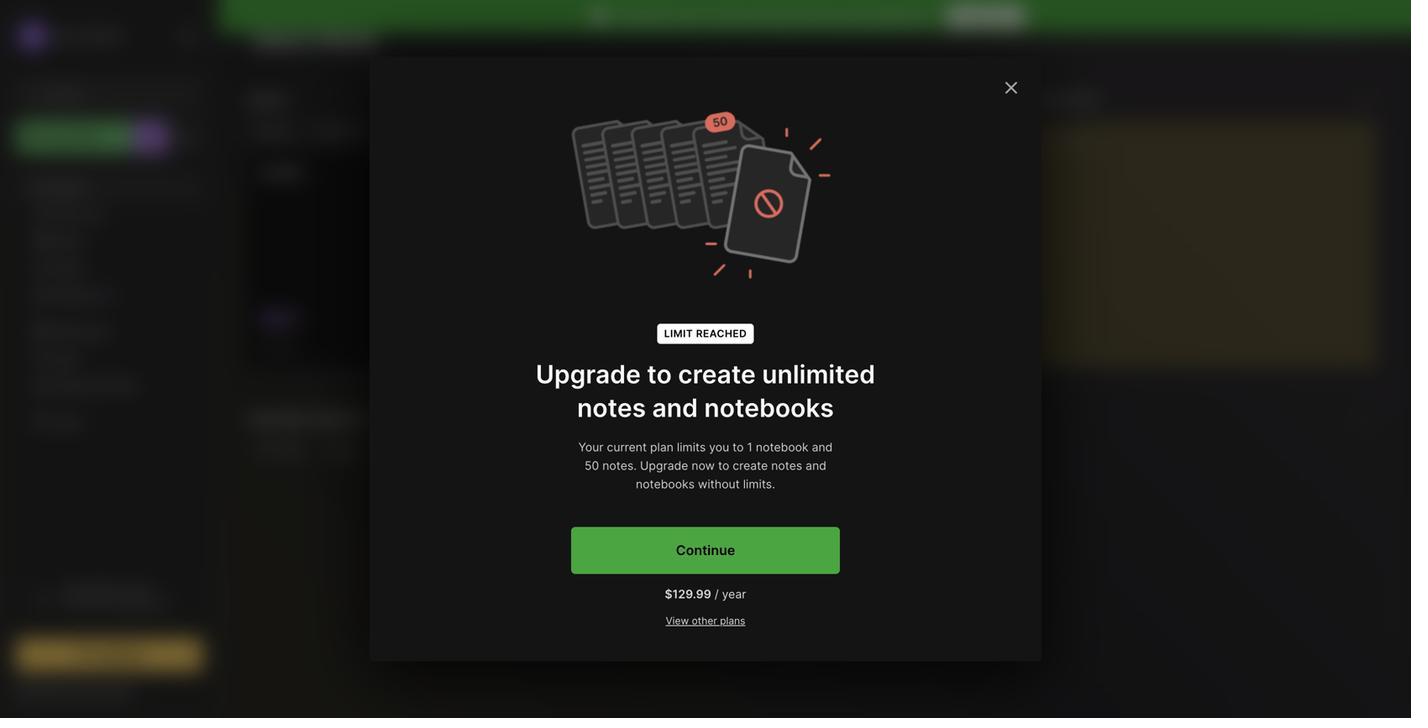 Task type: vqa. For each thing, say whether or not it's contained in the screenshot.
left More actions icon
no



Task type: locate. For each thing, give the bounding box(es) containing it.
0 vertical spatial tab list
[[249, 120, 987, 140]]

forward
[[709, 585, 754, 599]]

note
[[75, 130, 102, 144]]

1 vertical spatial notes
[[53, 235, 84, 248]]

shortcuts button
[[16, 201, 202, 228]]

tree containing home
[[6, 164, 213, 559]]

evernote
[[865, 585, 915, 599]]

home link
[[16, 174, 202, 201]]

using
[[743, 602, 773, 616]]

the
[[114, 585, 130, 597], [84, 599, 99, 611]]

the up full
[[114, 585, 130, 597]]

and up plan
[[652, 393, 698, 423]]

the down download
[[84, 599, 99, 611]]

limits
[[677, 440, 706, 454]]

notes up tasks
[[53, 235, 84, 248]]

new
[[764, 272, 790, 288]]

/
[[715, 587, 719, 601]]

create inside upgrade to create unlimited notes and notebooks
[[678, 359, 756, 389]]

tab
[[506, 439, 553, 459]]

untitled inside button
[[563, 166, 605, 179]]

1 vertical spatial unlimited
[[762, 359, 875, 389]]

1 tab list from the top
[[249, 120, 987, 140]]

upgrade button
[[948, 6, 1024, 28]]

clips
[[281, 443, 306, 455]]

plans
[[720, 615, 745, 627]]

new note
[[46, 130, 102, 144]]

customize button
[[1283, 18, 1371, 45]]

0 vertical spatial notebooks
[[704, 393, 834, 423]]

calendar button
[[16, 281, 202, 308]]

to
[[699, 10, 710, 24], [647, 359, 672, 389], [733, 440, 744, 454], [718, 459, 729, 473]]

2 vertical spatial notes
[[771, 459, 802, 473]]

2 horizontal spatial notes
[[807, 10, 839, 24]]

tab list
[[249, 120, 987, 140], [249, 439, 1371, 459]]

1 vertical spatial home
[[53, 181, 83, 194]]

None search field
[[46, 83, 180, 103]]

Start writing… text field
[[1028, 121, 1376, 354]]

1 vertical spatial create
[[678, 359, 756, 389]]

create new note button
[[700, 150, 841, 369]]

1 vertical spatial now
[[692, 459, 715, 473]]

forward emails directly into evernote using this
[[709, 585, 915, 616]]

and inside upgrade to create unlimited notes and notebooks
[[652, 393, 698, 423]]

home up shortcuts in the top of the page
[[53, 181, 83, 194]]

to inside upgrade to create unlimited notes and notebooks
[[647, 359, 672, 389]]

50
[[585, 459, 599, 473]]

images tab
[[320, 439, 371, 459]]

into
[[841, 585, 862, 599]]

tree
[[6, 164, 213, 559]]

0 vertical spatial notes
[[249, 92, 288, 108]]

notebooks
[[704, 393, 834, 423], [636, 477, 695, 491]]

1 horizontal spatial notes
[[771, 459, 802, 473]]

upgrade inside button
[[961, 10, 1010, 24]]

1 untitled from the left
[[260, 166, 303, 179]]

notebooks down plan
[[636, 477, 695, 491]]

create new note
[[721, 272, 820, 288]]

0/2
[[279, 313, 295, 325]]

0 horizontal spatial notes
[[53, 235, 84, 248]]

upgrade inside upgrade to create unlimited notes and notebooks
[[536, 359, 641, 389]]

1 vertical spatial notebooks
[[636, 477, 695, 491]]

2 untitled from the left
[[563, 166, 605, 179]]

main element
[[0, 0, 218, 718]]

0 horizontal spatial notebooks
[[636, 477, 695, 491]]

suggested
[[313, 124, 366, 136]]

0 horizontal spatial untitled
[[260, 166, 303, 179]]

and down notebook
[[806, 459, 827, 473]]

shared with me
[[53, 379, 134, 392]]

upgrade inside popup button
[[96, 648, 145, 662]]

create
[[713, 10, 749, 24], [678, 359, 756, 389], [733, 459, 768, 473]]

0 horizontal spatial the
[[84, 599, 99, 611]]

1 horizontal spatial home
[[320, 27, 377, 52]]

1 horizontal spatial notes
[[249, 92, 288, 108]]

trash
[[53, 416, 82, 429]]

0 vertical spatial the
[[114, 585, 130, 597]]

notes
[[807, 10, 839, 24], [577, 393, 646, 423], [771, 459, 802, 473]]

tags button
[[16, 345, 202, 372]]

$129.99 / year
[[665, 587, 746, 601]]

notes up recent
[[249, 92, 288, 108]]

notes down notebook
[[771, 459, 802, 473]]

1 vertical spatial notes
[[577, 393, 646, 423]]

untitled for untitled ,
[[260, 166, 303, 179]]

create new note row group
[[246, 150, 851, 379]]

1 vertical spatial tab list
[[249, 439, 1371, 459]]

upgrade for upgrade now to create unlimited notes and notebooks!
[[620, 10, 669, 24]]

1 horizontal spatial untitled
[[563, 166, 605, 179]]

plan
[[650, 440, 674, 454]]

2 tab list from the top
[[249, 439, 1371, 459]]

web clips tab
[[249, 439, 314, 459]]

your current plan limits you to 1 notebook and 50 notes. upgrade now to create notes and notebooks without limits.
[[578, 440, 833, 491]]

without
[[698, 477, 740, 491]]

notes left notebooks!
[[807, 10, 839, 24]]

continue button
[[571, 527, 840, 574]]

1
[[747, 440, 753, 454]]

web
[[257, 443, 279, 455]]

notebooks up notebook
[[704, 393, 834, 423]]

view other plans button
[[666, 614, 745, 628]]

untitled
[[260, 166, 303, 179], [563, 166, 605, 179]]

limit reached
[[664, 328, 747, 340]]

current
[[607, 440, 647, 454]]

download
[[64, 585, 111, 597]]

experience
[[119, 599, 172, 611]]

note
[[793, 272, 820, 288]]

1 horizontal spatial notebooks
[[704, 393, 834, 423]]

upgrade now to create unlimited notes and notebooks!
[[620, 10, 929, 24]]

0 horizontal spatial home
[[53, 181, 83, 194]]

notes up current
[[577, 393, 646, 423]]

expand tags image
[[22, 354, 32, 364]]

view
[[666, 615, 689, 627]]

0 horizontal spatial notes
[[577, 393, 646, 423]]

home
[[320, 27, 377, 52], [53, 181, 83, 194]]

home right 'gary's'
[[320, 27, 377, 52]]

year
[[722, 587, 746, 601]]

notebooks!
[[866, 10, 929, 24]]

gary's home
[[253, 27, 377, 52]]

notebooks inside "your current plan limits you to 1 notebook and 50 notes. upgrade now to create notes and notebooks without limits."
[[636, 477, 695, 491]]

recent tab
[[249, 120, 299, 140]]

notebooks inside upgrade to create unlimited notes and notebooks
[[704, 393, 834, 423]]

upgrade
[[620, 10, 669, 24], [961, 10, 1010, 24], [536, 359, 641, 389], [640, 459, 688, 473], [96, 648, 145, 662]]

shortcuts
[[52, 208, 102, 221]]

unlimited
[[752, 10, 804, 24], [762, 359, 875, 389]]

expand notebooks image
[[22, 327, 32, 337]]

2 vertical spatial create
[[733, 459, 768, 473]]

notes inside "your current plan limits you to 1 notebook and 50 notes. upgrade now to create notes and notebooks without limits."
[[771, 459, 802, 473]]

0 vertical spatial unlimited
[[752, 10, 804, 24]]

recently captured button
[[246, 406, 374, 433]]

and
[[842, 10, 863, 24], [652, 393, 698, 423], [812, 440, 833, 454], [806, 459, 827, 473]]



Task type: describe. For each thing, give the bounding box(es) containing it.
new
[[46, 130, 72, 144]]

images
[[328, 443, 363, 455]]

full
[[102, 599, 116, 611]]

suggested tab
[[306, 120, 374, 140]]

Search text field
[[46, 86, 180, 102]]

me
[[118, 379, 134, 392]]

shared
[[53, 379, 90, 392]]

notes button
[[246, 87, 291, 113]]

1 horizontal spatial the
[[114, 585, 130, 597]]

limit
[[664, 328, 693, 340]]

0 vertical spatial create
[[713, 10, 749, 24]]

app
[[133, 585, 151, 597]]

emails
[[758, 585, 793, 599]]

create inside "your current plan limits you to 1 notebook and 50 notes. upgrade now to create notes and notebooks without limits."
[[733, 459, 768, 473]]

0 vertical spatial notes
[[807, 10, 839, 24]]

notes.
[[602, 459, 637, 473]]

notebooks
[[52, 325, 109, 338]]

limits.
[[743, 477, 775, 491]]

none search field inside main 'element'
[[46, 83, 180, 103]]

and left notebooks!
[[842, 10, 863, 24]]

recently captured
[[249, 411, 371, 427]]

web clips
[[257, 443, 306, 455]]

tasks button
[[16, 255, 202, 281]]

$129.99
[[665, 587, 711, 601]]

upgrade inside "your current plan limits you to 1 notebook and 50 notes. upgrade now to create notes and notebooks without limits."
[[640, 459, 688, 473]]

recent
[[257, 124, 291, 136]]

trash link
[[16, 409, 202, 436]]

view other plans
[[666, 615, 745, 627]]

reached
[[696, 328, 747, 340]]

directly
[[796, 585, 838, 599]]

you
[[709, 440, 729, 454]]

with
[[93, 379, 115, 392]]

untitled for untitled
[[563, 166, 605, 179]]

scratch pad
[[1017, 92, 1096, 108]]

notebook
[[756, 440, 809, 454]]

tab list containing recent
[[249, 120, 987, 140]]

customize
[[1309, 24, 1364, 37]]

gary's
[[253, 27, 315, 52]]

shared with me link
[[16, 372, 202, 399]]

tab list containing web clips
[[249, 439, 1371, 459]]

notes link
[[16, 228, 202, 255]]

other
[[692, 615, 717, 627]]

your
[[578, 440, 604, 454]]

upgrade for upgrade button
[[961, 10, 1010, 24]]

recently
[[249, 411, 307, 427]]

,
[[260, 186, 263, 200]]

pad
[[1071, 92, 1096, 108]]

1 vertical spatial the
[[84, 599, 99, 611]]

download the app get the full experience
[[64, 585, 172, 611]]

scratch
[[1017, 92, 1068, 108]]

upgrade button
[[16, 638, 202, 672]]

untitled button
[[549, 150, 690, 369]]

upgrade to create unlimited notes and notebooks
[[536, 359, 875, 423]]

and right notebook
[[812, 440, 833, 454]]

notebooks link
[[16, 318, 202, 345]]

0 vertical spatial now
[[672, 10, 696, 24]]

notes inside upgrade to create unlimited notes and notebooks
[[577, 393, 646, 423]]

captured
[[310, 411, 371, 427]]

continue
[[676, 542, 735, 559]]

tags
[[52, 352, 77, 365]]

this
[[776, 602, 797, 616]]

get
[[64, 599, 81, 611]]

notes inside button
[[249, 92, 288, 108]]

notes inside "tree"
[[53, 235, 84, 248]]

0 vertical spatial home
[[320, 27, 377, 52]]

tasks
[[53, 261, 83, 274]]

home inside home link
[[53, 181, 83, 194]]

now inside "your current plan limits you to 1 notebook and 50 notes. upgrade now to create notes and notebooks without limits."
[[692, 459, 715, 473]]

12/5/23
[[260, 343, 297, 355]]

calendar
[[53, 288, 99, 301]]

upgrade for upgrade to create unlimited notes and notebooks
[[536, 359, 641, 389]]

scratch pad button
[[1014, 87, 1099, 113]]

untitled ,
[[260, 166, 303, 200]]

create
[[721, 272, 761, 288]]

unlimited inside upgrade to create unlimited notes and notebooks
[[762, 359, 875, 389]]

tree inside main 'element'
[[6, 164, 213, 559]]



